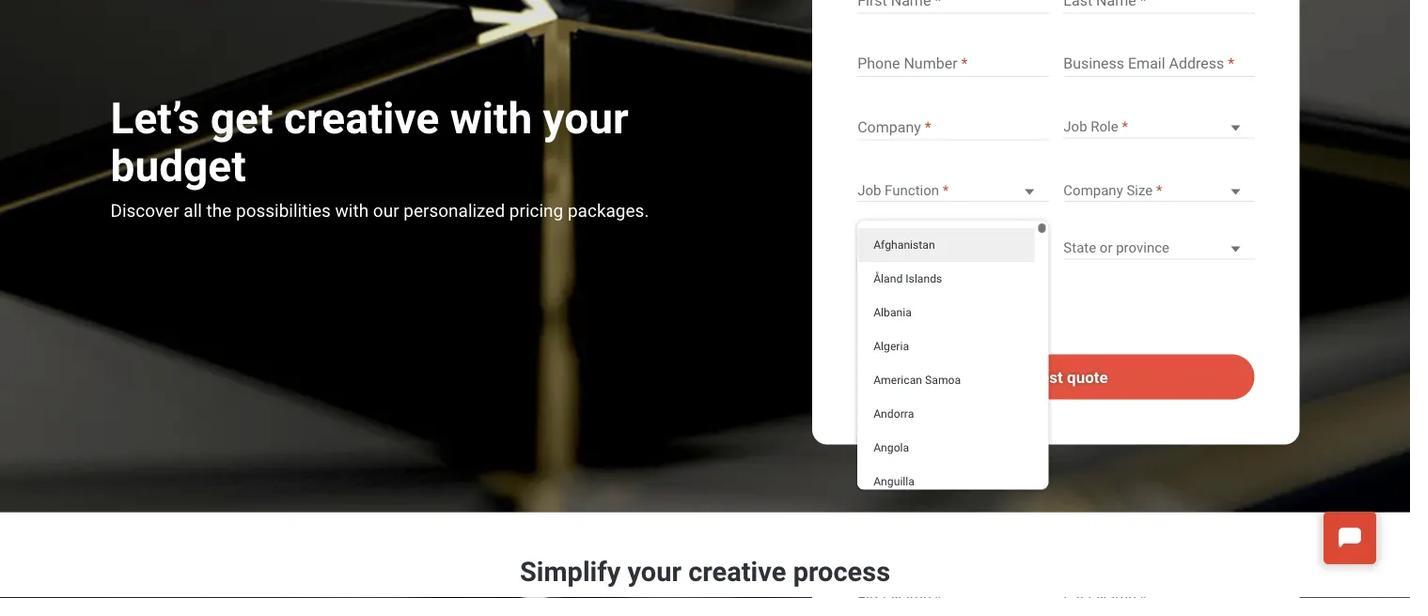 Task type: locate. For each thing, give the bounding box(es) containing it.
united states
[[858, 240, 942, 256]]

simplify
[[520, 557, 621, 589]]

0 vertical spatial creative
[[284, 93, 439, 144]]

0 vertical spatial with
[[450, 93, 532, 144]]

creative for your
[[688, 557, 786, 589]]

updated
[[940, 279, 985, 293]]

0 horizontal spatial with
[[450, 93, 532, 144]]

with inside keep me updated with newsletters, editorial highlights, events, and product updates.
[[988, 279, 1011, 293]]

1 horizontal spatial with
[[988, 279, 1011, 293]]

with inside let's get creative with your budget
[[450, 93, 532, 144]]

process
[[793, 557, 890, 589]]

0 horizontal spatial creative
[[284, 93, 439, 144]]

with
[[450, 93, 532, 144], [988, 279, 1011, 293]]

let's get creative with your budget
[[110, 93, 629, 191]]

budget
[[110, 141, 246, 191]]

updates.
[[935, 325, 982, 339]]

country
[[858, 223, 894, 235]]

1 vertical spatial with
[[988, 279, 1011, 293]]

quote
[[1067, 368, 1108, 387]]

your
[[543, 93, 629, 144], [628, 557, 682, 589]]

events,
[[948, 310, 986, 324]]

creative inside let's get creative with your budget
[[284, 93, 439, 144]]

creative
[[284, 93, 439, 144], [688, 557, 786, 589]]

1 vertical spatial creative
[[688, 557, 786, 589]]

keep me updated with newsletters, editorial highlights, events, and product updates.
[[890, 279, 1011, 339]]

me
[[920, 279, 937, 293]]

0 vertical spatial your
[[543, 93, 629, 144]]

1 horizontal spatial creative
[[688, 557, 786, 589]]

1 vertical spatial your
[[628, 557, 682, 589]]

newsletters,
[[890, 295, 955, 309]]

editorial
[[958, 295, 1002, 309]]

request
[[1004, 368, 1063, 387]]



Task type: describe. For each thing, give the bounding box(es) containing it.
states
[[902, 240, 942, 256]]

country *
[[858, 223, 901, 235]]

request quote
[[1004, 368, 1108, 387]]

let's get creative with your budget banner
[[0, 0, 1410, 516]]

product
[[890, 325, 931, 339]]

Last Name text field
[[1064, 0, 1255, 14]]

Business Email Address text field
[[1064, 54, 1255, 77]]

*
[[896, 223, 901, 235]]

let's
[[110, 93, 200, 144]]

simplify your creative process
[[520, 557, 890, 589]]

highlights,
[[890, 310, 945, 324]]

keep
[[890, 279, 917, 293]]

united
[[858, 240, 898, 256]]

get
[[210, 93, 273, 144]]

with for updated
[[988, 279, 1011, 293]]

creative for get
[[284, 93, 439, 144]]

Phone Number text field
[[858, 54, 1049, 77]]

request quote button
[[858, 355, 1255, 400]]

and
[[989, 310, 1010, 324]]

your inside let's get creative with your budget
[[543, 93, 629, 144]]

Company text field
[[858, 118, 1049, 141]]

First Name text field
[[858, 0, 1049, 14]]

with for creative
[[450, 93, 532, 144]]



Task type: vqa. For each thing, say whether or not it's contained in the screenshot.
Phone Number Text Field
yes



